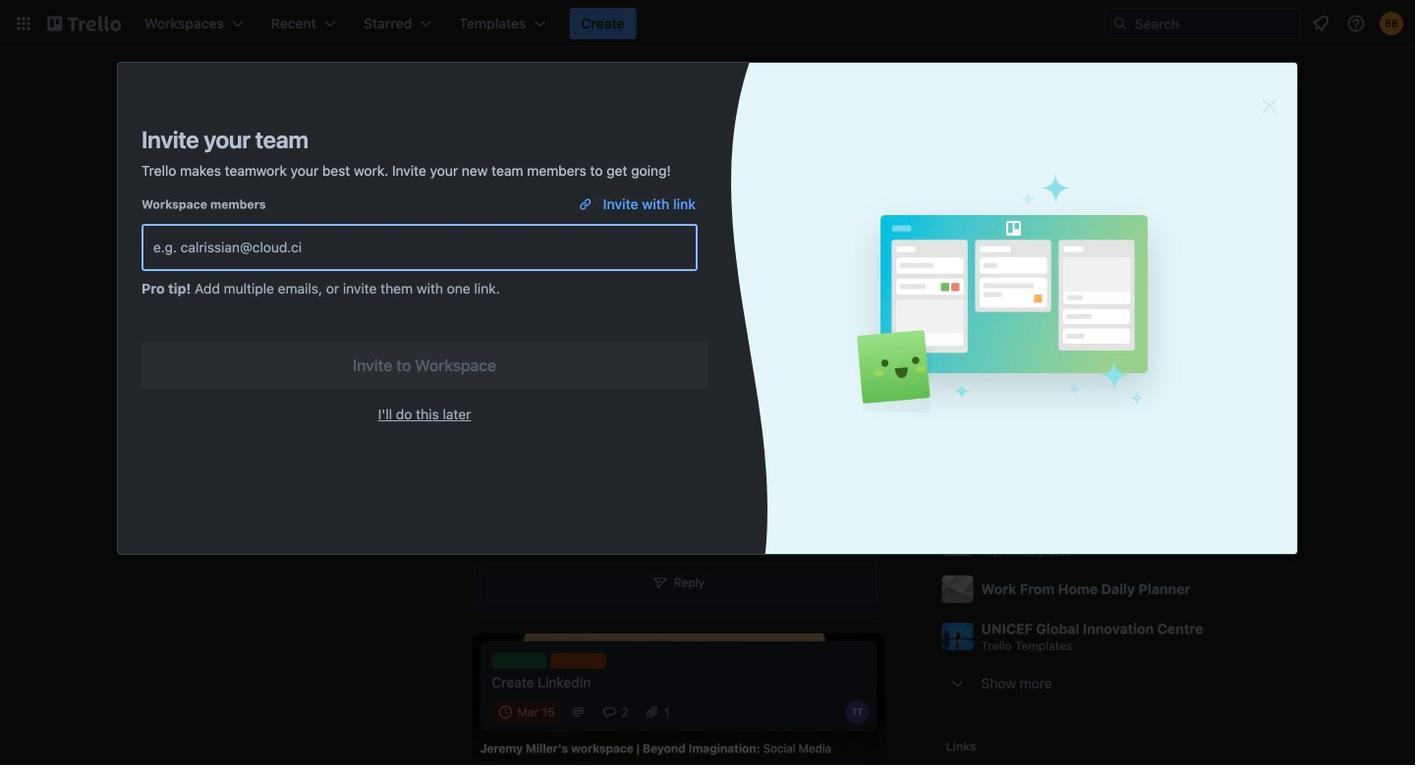 Task type: locate. For each thing, give the bounding box(es) containing it.
add reaction image
[[480, 524, 512, 548]]

template board image
[[169, 132, 192, 155]]

click to star customer onboarding. it will show up at the top of your boards list. image
[[1237, 533, 1257, 553]]

0 notifications image
[[1310, 12, 1333, 35]]

bob builder (bobbuilder40) image
[[1380, 12, 1404, 35]]



Task type: describe. For each thing, give the bounding box(es) containing it.
primary element
[[0, 0, 1416, 47]]

search image
[[1113, 16, 1129, 31]]

switch to… image
[[14, 14, 33, 33]]

home image
[[169, 171, 192, 195]]

Search field
[[1105, 8, 1302, 39]]

e.g. calrissian@cloud.ci text field
[[153, 230, 686, 265]]

color: green, title: none image
[[492, 654, 547, 670]]

color: orange, title: none image
[[551, 654, 606, 670]]

open information menu image
[[1347, 14, 1367, 33]]



Task type: vqa. For each thing, say whether or not it's contained in the screenshot.
topmost Board
no



